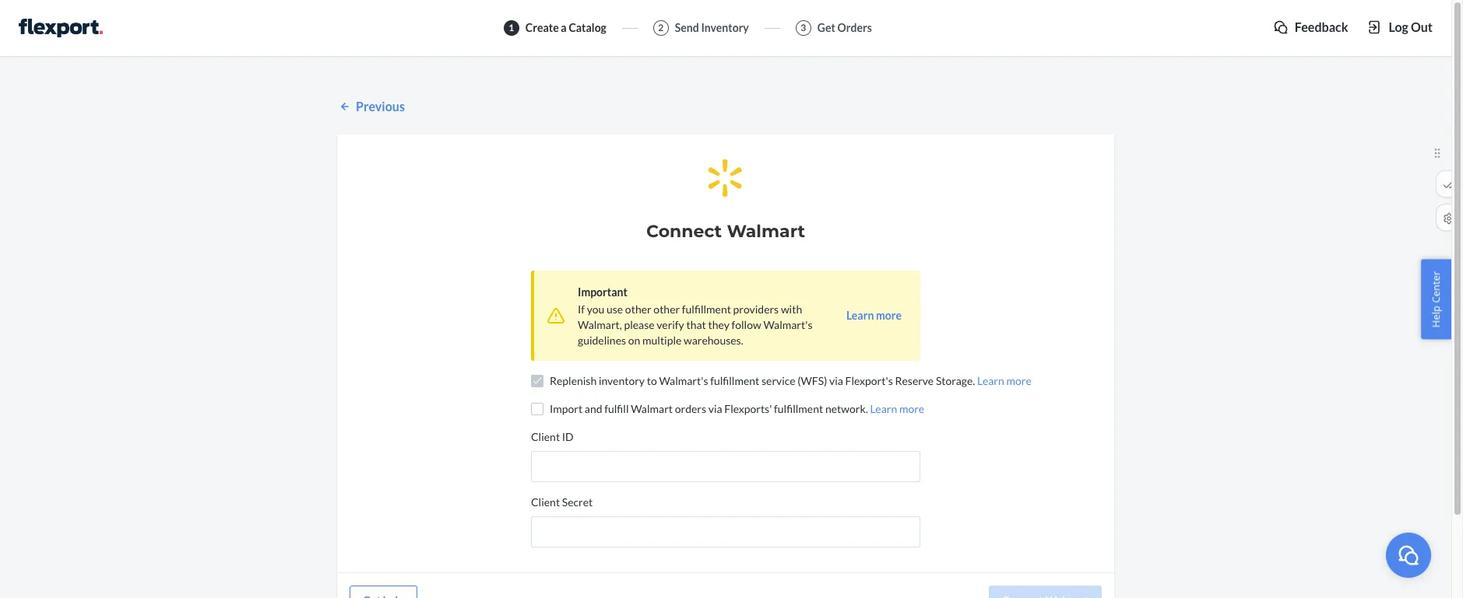 Task type: vqa. For each thing, say whether or not it's contained in the screenshot.
Open notifications ICON
no



Task type: describe. For each thing, give the bounding box(es) containing it.
important if you use other other fulfillment providers with walmart, please verify that they follow walmart's guidelines on multiple warehouses.
[[578, 286, 813, 347]]

(wfs)
[[798, 375, 827, 388]]

follow
[[732, 318, 762, 332]]

client for client id
[[531, 431, 560, 444]]

important
[[578, 286, 628, 299]]

out
[[1411, 19, 1433, 34]]

reserve
[[895, 375, 934, 388]]

connect walmart
[[646, 221, 805, 242]]

multiple
[[643, 334, 682, 347]]

learn more link for more
[[870, 403, 925, 416]]

1 vertical spatial walmart's
[[659, 375, 708, 388]]

log
[[1389, 19, 1409, 34]]

orders
[[838, 21, 872, 34]]

flexport logo image
[[19, 19, 103, 37]]

catalog
[[569, 21, 607, 34]]

to
[[647, 375, 657, 388]]

flexport's
[[846, 375, 893, 388]]

0 vertical spatial walmart
[[727, 221, 805, 242]]

2 vertical spatial learn
[[870, 403, 897, 416]]

connect
[[646, 221, 722, 242]]

ojiud image
[[1397, 544, 1421, 567]]

send
[[675, 21, 699, 34]]

feedback link
[[1273, 19, 1349, 36]]

get orders
[[818, 21, 872, 34]]

client secret
[[531, 496, 593, 509]]

feedback
[[1295, 19, 1349, 34]]

learn more
[[847, 309, 902, 322]]

create a catalog
[[526, 21, 607, 34]]

previous
[[356, 99, 405, 114]]

you
[[587, 303, 605, 316]]

0 vertical spatial via
[[830, 375, 844, 388]]

learn inside "button"
[[847, 309, 874, 322]]

1 vertical spatial fulfillment
[[711, 375, 760, 388]]

create
[[526, 21, 559, 34]]

3
[[801, 22, 806, 34]]

use
[[607, 303, 623, 316]]

2
[[658, 22, 664, 34]]

1 other from the left
[[625, 303, 652, 316]]

1 vertical spatial more
[[1007, 375, 1032, 388]]



Task type: locate. For each thing, give the bounding box(es) containing it.
1 horizontal spatial other
[[654, 303, 680, 316]]

learn right storage.
[[978, 375, 1005, 388]]

via
[[830, 375, 844, 388], [709, 403, 723, 416]]

log out
[[1389, 19, 1433, 34]]

guidelines
[[578, 334, 626, 347]]

1
[[509, 22, 514, 34]]

walmart's inside important if you use other other fulfillment providers with walmart, please verify that they follow walmart's guidelines on multiple warehouses.
[[764, 318, 813, 332]]

0 vertical spatial client
[[531, 431, 560, 444]]

walmart
[[727, 221, 805, 242], [631, 403, 673, 416]]

more down reserve
[[900, 403, 925, 416]]

learn more link right storage.
[[978, 375, 1032, 388]]

1 vertical spatial client
[[531, 496, 560, 509]]

replenish inventory to walmart's fulfillment service (wfs) via flexport's reserve storage. learn more
[[550, 375, 1032, 388]]

learn
[[847, 309, 874, 322], [978, 375, 1005, 388], [870, 403, 897, 416]]

more up flexport's
[[876, 309, 902, 322]]

client id
[[531, 431, 574, 444]]

orders
[[675, 403, 706, 416]]

service
[[762, 375, 796, 388]]

fulfillment down replenish inventory to walmart's fulfillment service (wfs) via flexport's reserve storage. learn more
[[774, 403, 823, 416]]

a
[[561, 21, 567, 34]]

walmart's
[[764, 318, 813, 332], [659, 375, 708, 388]]

None checkbox
[[531, 375, 544, 388]]

log out button
[[1367, 19, 1433, 36]]

walmart,
[[578, 318, 622, 332]]

flexports'
[[725, 403, 772, 416]]

other up please
[[625, 303, 652, 316]]

1 horizontal spatial walmart's
[[764, 318, 813, 332]]

0 vertical spatial learn
[[847, 309, 874, 322]]

None text field
[[531, 452, 921, 483]]

if
[[578, 303, 585, 316]]

1 vertical spatial learn
[[978, 375, 1005, 388]]

1 vertical spatial walmart
[[631, 403, 673, 416]]

fulfillment
[[682, 303, 731, 316], [711, 375, 760, 388], [774, 403, 823, 416]]

on
[[628, 334, 641, 347]]

client for client secret
[[531, 496, 560, 509]]

help center button
[[1422, 260, 1452, 339]]

fulfillment inside important if you use other other fulfillment providers with walmart, please verify that they follow walmart's guidelines on multiple warehouses.
[[682, 303, 731, 316]]

warehouses.
[[684, 334, 744, 347]]

None checkbox
[[531, 403, 544, 416]]

send inventory
[[675, 21, 749, 34]]

help
[[1430, 306, 1444, 328]]

via right orders
[[709, 403, 723, 416]]

learn up flexport's
[[847, 309, 874, 322]]

learn more link for storage.
[[978, 375, 1032, 388]]

import
[[550, 403, 583, 416]]

previous link
[[337, 98, 1115, 116]]

client left secret
[[531, 496, 560, 509]]

other
[[625, 303, 652, 316], [654, 303, 680, 316]]

2 other from the left
[[654, 303, 680, 316]]

that
[[687, 318, 706, 332]]

replenish
[[550, 375, 597, 388]]

1 horizontal spatial walmart
[[727, 221, 805, 242]]

with
[[781, 303, 802, 316]]

import and fulfill walmart orders via flexports' fulfillment network. learn more
[[550, 403, 925, 416]]

walmart's down with
[[764, 318, 813, 332]]

1 client from the top
[[531, 431, 560, 444]]

0 vertical spatial more
[[876, 309, 902, 322]]

they
[[708, 318, 730, 332]]

fulfill
[[605, 403, 629, 416]]

please
[[624, 318, 655, 332]]

1 vertical spatial via
[[709, 403, 723, 416]]

other up verify
[[654, 303, 680, 316]]

0 horizontal spatial walmart
[[631, 403, 673, 416]]

1 vertical spatial learn more link
[[870, 403, 925, 416]]

0 vertical spatial fulfillment
[[682, 303, 731, 316]]

0 horizontal spatial other
[[625, 303, 652, 316]]

2 vertical spatial more
[[900, 403, 925, 416]]

client
[[531, 431, 560, 444], [531, 496, 560, 509]]

1 horizontal spatial learn more link
[[978, 375, 1032, 388]]

0 horizontal spatial via
[[709, 403, 723, 416]]

more inside "button"
[[876, 309, 902, 322]]

more
[[876, 309, 902, 322], [1007, 375, 1032, 388], [900, 403, 925, 416]]

network.
[[826, 403, 868, 416]]

help center
[[1430, 271, 1444, 328]]

client left id
[[531, 431, 560, 444]]

learn more button
[[847, 308, 902, 324]]

id
[[562, 431, 574, 444]]

and
[[585, 403, 603, 416]]

learn more link
[[978, 375, 1032, 388], [870, 403, 925, 416]]

0 vertical spatial walmart's
[[764, 318, 813, 332]]

walmart's up orders
[[659, 375, 708, 388]]

via right (wfs)
[[830, 375, 844, 388]]

providers
[[733, 303, 779, 316]]

center
[[1430, 271, 1444, 303]]

2 client from the top
[[531, 496, 560, 509]]

None password field
[[531, 517, 921, 548]]

0 horizontal spatial walmart's
[[659, 375, 708, 388]]

storage.
[[936, 375, 975, 388]]

2 vertical spatial fulfillment
[[774, 403, 823, 416]]

0 horizontal spatial learn more link
[[870, 403, 925, 416]]

verify
[[657, 318, 684, 332]]

get
[[818, 21, 836, 34]]

secret
[[562, 496, 593, 509]]

more right storage.
[[1007, 375, 1032, 388]]

fulfillment up the import and fulfill walmart orders via flexports' fulfillment network. learn more
[[711, 375, 760, 388]]

0 vertical spatial learn more link
[[978, 375, 1032, 388]]

learn more link down reserve
[[870, 403, 925, 416]]

fulfillment up that
[[682, 303, 731, 316]]

learn down flexport's
[[870, 403, 897, 416]]

inventory
[[599, 375, 645, 388]]

inventory
[[701, 21, 749, 34]]

1 horizontal spatial via
[[830, 375, 844, 388]]



